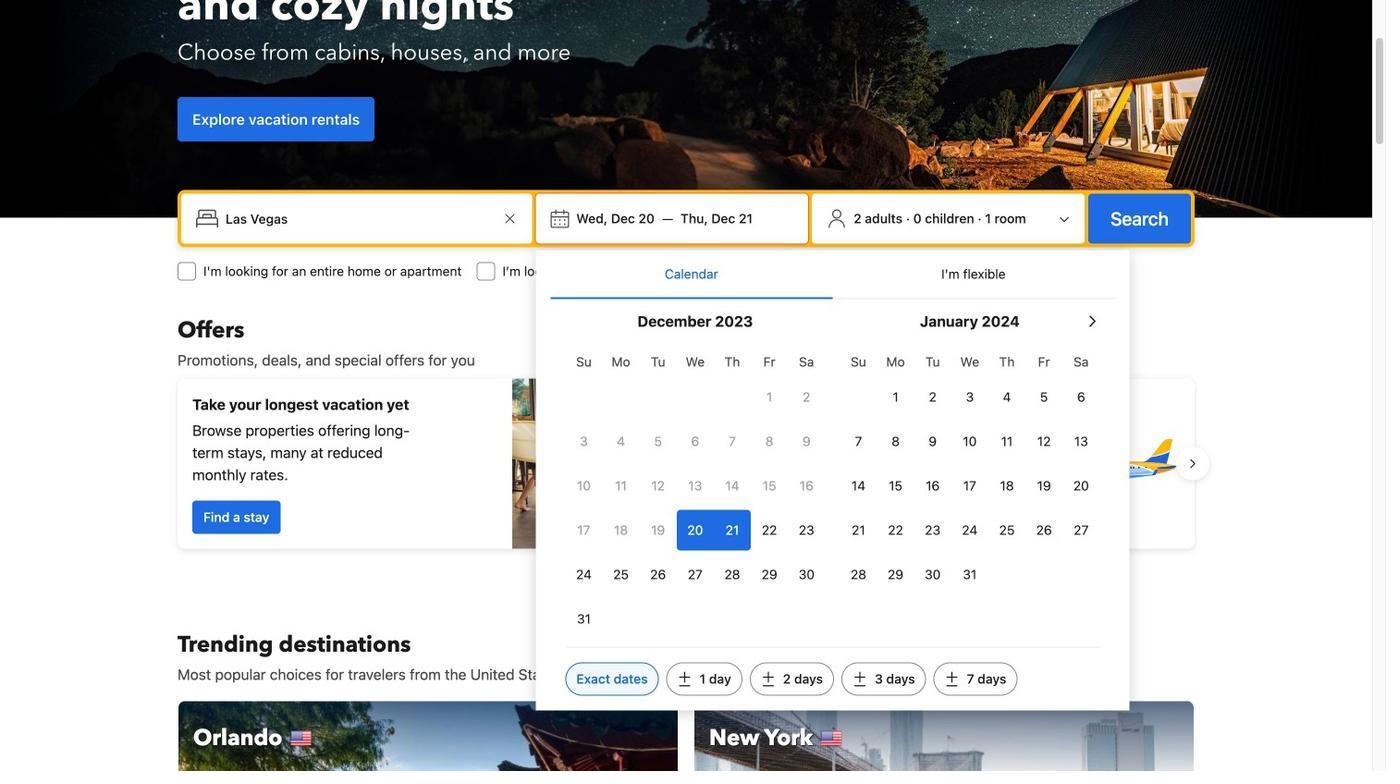 Task type: describe. For each thing, give the bounding box(es) containing it.
13 January 2024 checkbox
[[1063, 421, 1100, 462]]

29 December 2023 checkbox
[[751, 554, 788, 595]]

22 January 2024 checkbox
[[877, 510, 914, 551]]

19 December 2023 checkbox
[[640, 510, 677, 551]]

20 December 2023 checkbox
[[677, 510, 714, 551]]

7 January 2024 checkbox
[[840, 421, 877, 462]]

24 January 2024 checkbox
[[951, 510, 988, 551]]

24 December 2023 checkbox
[[565, 554, 602, 595]]

5 December 2023 checkbox
[[640, 421, 677, 462]]

16 January 2024 checkbox
[[914, 466, 951, 506]]

28 January 2024 checkbox
[[840, 554, 877, 595]]

23 December 2023 checkbox
[[788, 510, 825, 551]]

12 December 2023 checkbox
[[640, 466, 677, 506]]

1 grid from the left
[[565, 344, 825, 639]]

31 December 2023 checkbox
[[565, 599, 602, 639]]

1 January 2024 checkbox
[[877, 377, 914, 417]]

15 January 2024 checkbox
[[877, 466, 914, 506]]

29 January 2024 checkbox
[[877, 554, 914, 595]]

14 January 2024 checkbox
[[840, 466, 877, 506]]

30 January 2024 checkbox
[[914, 554, 951, 595]]

21 January 2024 checkbox
[[840, 510, 877, 551]]

2 cell from the left
[[714, 506, 751, 551]]

23 January 2024 checkbox
[[914, 510, 951, 551]]

11 January 2024 checkbox
[[988, 421, 1026, 462]]

31 January 2024 checkbox
[[951, 554, 988, 595]]

20 January 2024 checkbox
[[1063, 466, 1100, 506]]

25 January 2024 checkbox
[[988, 510, 1026, 551]]

22 December 2023 checkbox
[[751, 510, 788, 551]]

18 December 2023 checkbox
[[602, 510, 640, 551]]

21 December 2023 checkbox
[[714, 510, 751, 551]]

17 December 2023 checkbox
[[565, 510, 602, 551]]

2 December 2023 checkbox
[[788, 377, 825, 417]]

13 December 2023 checkbox
[[677, 466, 714, 506]]

14 December 2023 checkbox
[[714, 466, 751, 506]]



Task type: vqa. For each thing, say whether or not it's contained in the screenshot.
FOR ALL QUESTIONS ABOUT BOOKING.COM, THE SERVICE (I.E. THE ONLINE ACCOMMODATION RESERVATION SERVICE) AND THE WEBSITE OR IF YOU WISH TO SEND OR SERVE ANY DOCUMENTS, CORRESPONDENCE, NOTICES OR OTHER COMMUNICATIONS IN RESPECT OF BOOKING.COM, THE SERVICE, THE WEBSITE, OR FOR PRESS ENQUIRIES, PLEASE CONTACT BOOKING.COM B.V. DIRECTLY.
no



Task type: locate. For each thing, give the bounding box(es) containing it.
4 January 2024 checkbox
[[988, 377, 1026, 417]]

6 January 2024 checkbox
[[1063, 377, 1100, 417]]

27 January 2024 checkbox
[[1063, 510, 1100, 551]]

10 December 2023 checkbox
[[565, 466, 602, 506]]

30 December 2023 checkbox
[[788, 554, 825, 595]]

9 December 2023 checkbox
[[788, 421, 825, 462]]

0 horizontal spatial grid
[[565, 344, 825, 639]]

tab list
[[551, 250, 1115, 300]]

3 December 2023 checkbox
[[565, 421, 602, 462]]

3 January 2024 checkbox
[[951, 377, 988, 417]]

grid
[[565, 344, 825, 639], [840, 344, 1100, 595]]

1 cell from the left
[[677, 506, 714, 551]]

19 January 2024 checkbox
[[1026, 466, 1063, 506]]

16 December 2023 checkbox
[[788, 466, 825, 506]]

take your longest vacation yet image
[[512, 379, 679, 549]]

28 December 2023 checkbox
[[714, 554, 751, 595]]

region
[[163, 371, 1209, 556]]

4 December 2023 checkbox
[[602, 421, 640, 462]]

26 December 2023 checkbox
[[640, 554, 677, 595]]

progress bar
[[668, 564, 705, 571]]

11 December 2023 checkbox
[[602, 466, 640, 506]]

12 January 2024 checkbox
[[1026, 421, 1063, 462]]

9 January 2024 checkbox
[[914, 421, 951, 462]]

26 January 2024 checkbox
[[1026, 510, 1063, 551]]

main content
[[163, 316, 1209, 771]]

17 January 2024 checkbox
[[951, 466, 988, 506]]

2 grid from the left
[[840, 344, 1100, 595]]

cell up "28 december 2023" checkbox
[[714, 506, 751, 551]]

fly away to your dream vacation image
[[1050, 399, 1180, 528]]

25 December 2023 checkbox
[[602, 554, 640, 595]]

cell up 27 december 2023 checkbox
[[677, 506, 714, 551]]

1 December 2023 checkbox
[[751, 377, 788, 417]]

2 January 2024 checkbox
[[914, 377, 951, 417]]

15 December 2023 checkbox
[[751, 466, 788, 506]]

10 January 2024 checkbox
[[951, 421, 988, 462]]

5 January 2024 checkbox
[[1026, 377, 1063, 417]]

8 December 2023 checkbox
[[751, 421, 788, 462]]

1 horizontal spatial grid
[[840, 344, 1100, 595]]

Where are you going? field
[[218, 202, 499, 235]]

18 January 2024 checkbox
[[988, 466, 1026, 506]]

7 December 2023 checkbox
[[714, 421, 751, 462]]

8 January 2024 checkbox
[[877, 421, 914, 462]]

cell
[[677, 506, 714, 551], [714, 506, 751, 551]]

27 December 2023 checkbox
[[677, 554, 714, 595]]

6 December 2023 checkbox
[[677, 421, 714, 462]]



